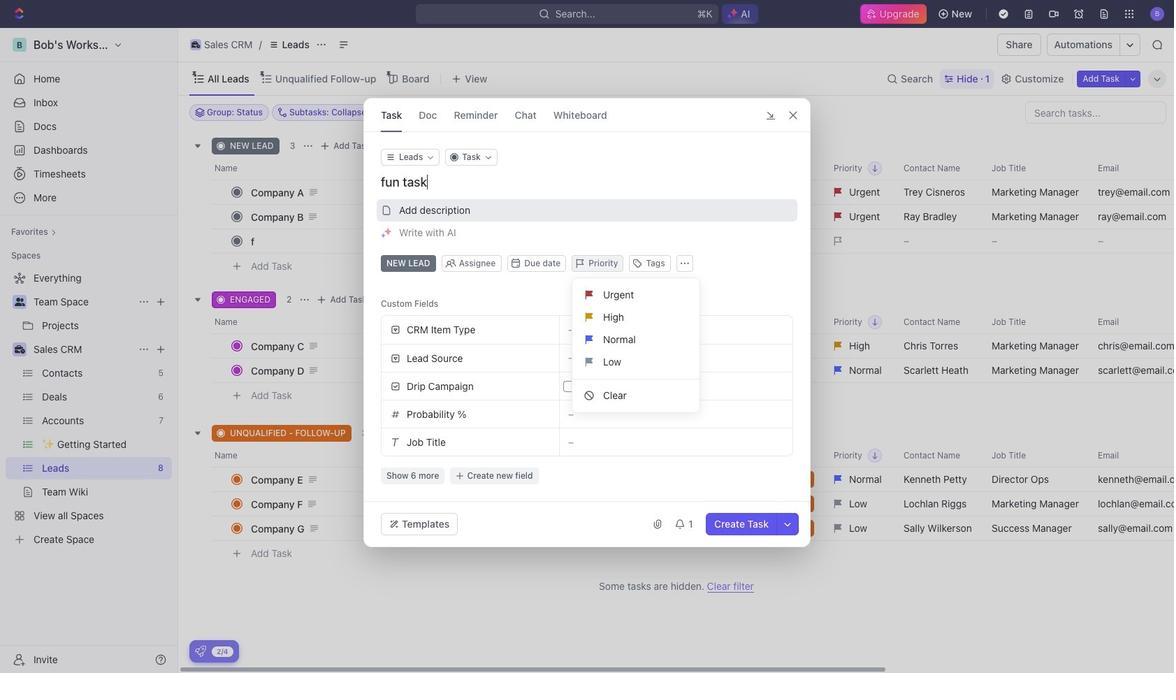 Task type: vqa. For each thing, say whether or not it's contained in the screenshot.
the custom fields element
yes



Task type: describe. For each thing, give the bounding box(es) containing it.
onboarding checklist button image
[[195, 646, 206, 657]]

user group image
[[14, 298, 25, 306]]

Set value for Probability % Custom Field text field
[[560, 401, 793, 428]]

1 horizontal spatial business time image
[[191, 41, 200, 48]]

none checkbox inside custom fields element
[[564, 381, 575, 392]]

custom fields element
[[381, 315, 794, 485]]



Task type: locate. For each thing, give the bounding box(es) containing it.
None checkbox
[[564, 381, 575, 392]]

list
[[573, 284, 700, 407]]

dialog
[[364, 98, 811, 547]]

business time image inside tree
[[14, 345, 25, 354]]

Search tasks... text field
[[1026, 102, 1166, 123]]

sidebar navigation
[[0, 28, 178, 673]]

tree
[[6, 267, 172, 551]]

tree inside sidebar navigation
[[6, 267, 172, 551]]

Task name or type '/' for commands text field
[[381, 174, 796, 191]]

0 horizontal spatial business time image
[[14, 345, 25, 354]]

1 vertical spatial business time image
[[14, 345, 25, 354]]

0 vertical spatial business time image
[[191, 41, 200, 48]]

onboarding checklist button element
[[195, 646, 206, 657]]

business time image
[[191, 41, 200, 48], [14, 345, 25, 354]]



